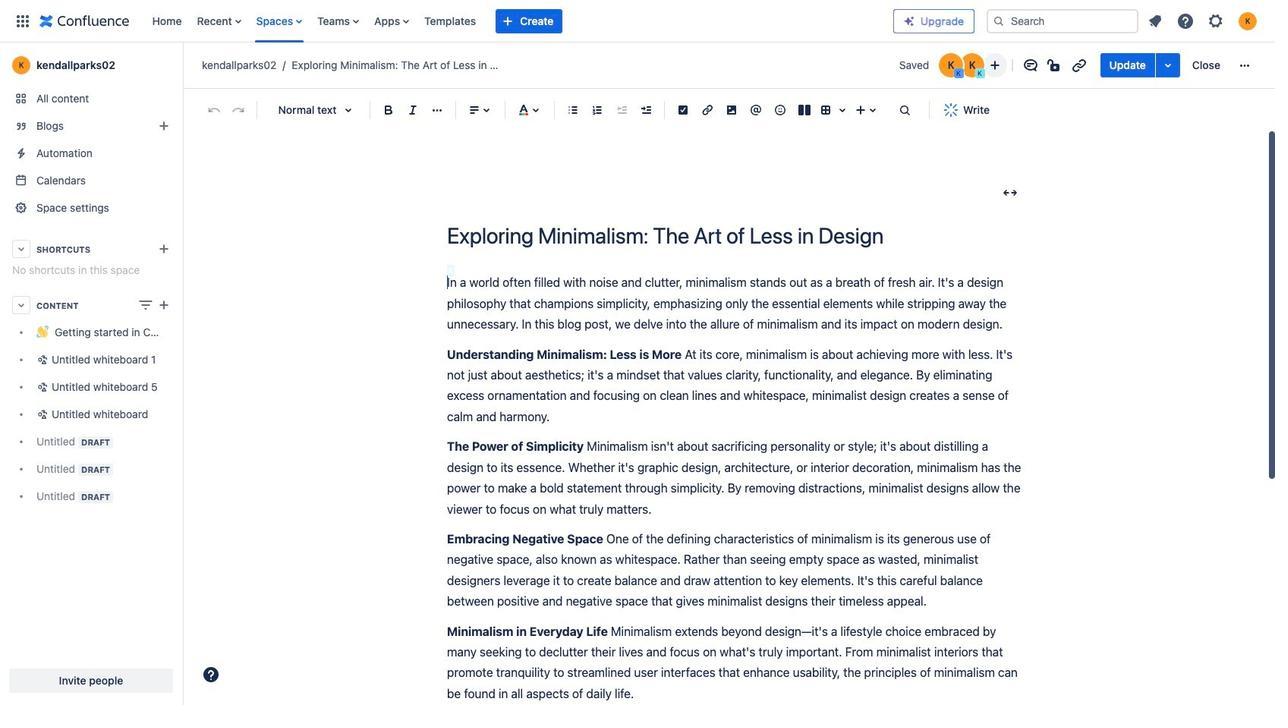 Task type: locate. For each thing, give the bounding box(es) containing it.
table size image
[[833, 101, 852, 119]]

indent tab image
[[637, 101, 655, 119]]

confluence image
[[39, 12, 129, 30], [39, 12, 129, 30]]

Search field
[[987, 9, 1139, 33]]

list for appswitcher icon
[[145, 0, 893, 42]]

add shortcut image
[[155, 240, 173, 258]]

create a blog image
[[155, 117, 173, 135]]

text formatting group
[[376, 98, 449, 122]]

italic ⌘i image
[[404, 101, 422, 119]]

comment icon image
[[1021, 56, 1040, 74]]

copy link image
[[1070, 56, 1088, 74]]

more formatting image
[[428, 101, 446, 119]]

list for premium image
[[1142, 7, 1266, 35]]

None search field
[[987, 9, 1139, 33]]

layouts image
[[795, 101, 814, 119]]

banner
[[0, 0, 1275, 43]]

bullet list ⌘⇧8 image
[[564, 101, 582, 119]]

1 horizontal spatial list
[[1142, 7, 1266, 35]]

bold ⌘b image
[[380, 101, 398, 119]]

create image
[[155, 296, 173, 314]]

group
[[1100, 53, 1230, 77]]

no restrictions image
[[1046, 56, 1064, 74]]

your profile and preferences image
[[1239, 12, 1257, 30]]

list formating group
[[561, 98, 658, 122]]

tree
[[6, 319, 176, 510]]

list
[[145, 0, 893, 42], [1142, 7, 1266, 35]]

search image
[[993, 15, 1005, 27]]

avatar group element
[[937, 52, 986, 79]]

0 horizontal spatial list
[[145, 0, 893, 42]]

mention @ image
[[747, 101, 765, 119]]

adjust update settings image
[[1159, 56, 1177, 74]]



Task type: describe. For each thing, give the bounding box(es) containing it.
make page full-width image
[[1001, 184, 1019, 202]]

more image
[[1236, 56, 1254, 74]]

align left image
[[465, 101, 484, 119]]

emoji : image
[[771, 101, 789, 119]]

global element
[[9, 0, 893, 42]]

Blog post title text field
[[447, 223, 1024, 248]]

appswitcher icon image
[[14, 12, 32, 30]]

numbered list ⌘⇧7 image
[[588, 101, 606, 119]]

space element
[[0, 43, 182, 705]]

link ⌘k image
[[698, 101, 717, 119]]

find and replace image
[[896, 101, 914, 119]]

add image, video, or file image
[[723, 101, 741, 119]]

notification icon image
[[1146, 12, 1164, 30]]

Main content area, start typing to enter text. text field
[[447, 273, 1024, 705]]

help icon image
[[1177, 12, 1195, 30]]

tree inside the 'space' element
[[6, 319, 176, 510]]

action item [] image
[[674, 101, 692, 119]]

collapse sidebar image
[[165, 50, 199, 80]]

invite to edit image
[[986, 56, 1004, 74]]

change view image
[[137, 296, 155, 314]]

table ⇧⌥t image
[[817, 101, 835, 119]]

premium image
[[903, 15, 915, 27]]

settings icon image
[[1207, 12, 1225, 30]]



Task type: vqa. For each thing, say whether or not it's contained in the screenshot.
Advanced search 'icon'
no



